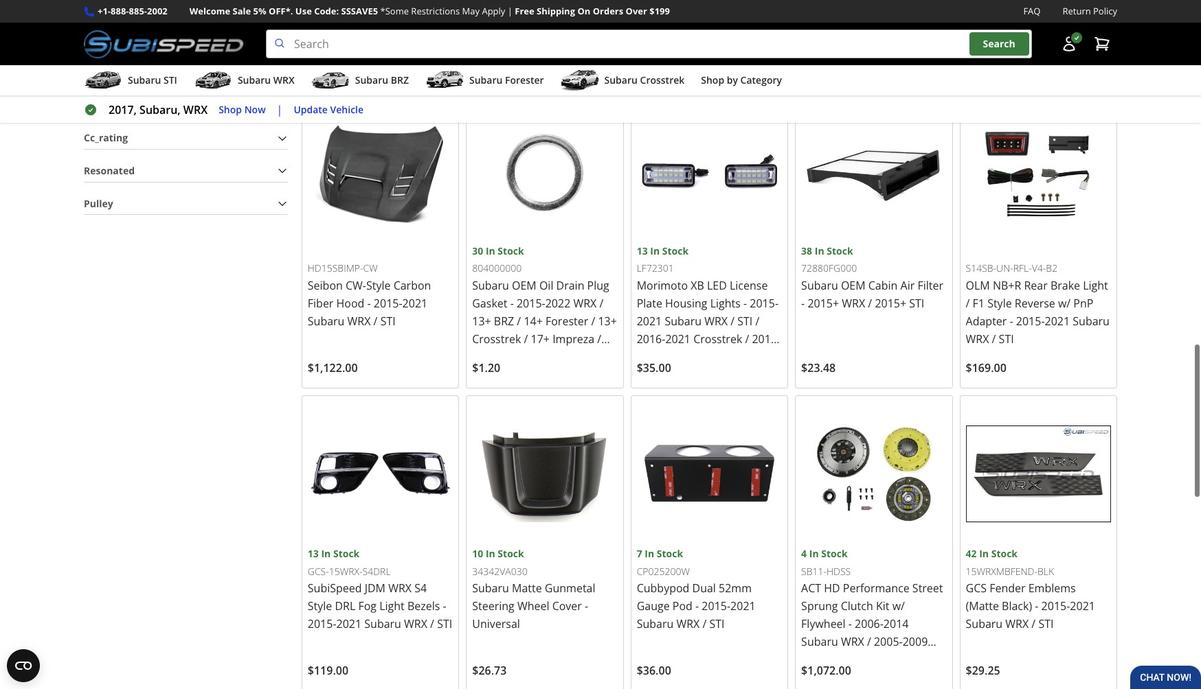 Task type: vqa. For each thing, say whether or not it's contained in the screenshot.
2
no



Task type: describe. For each thing, give the bounding box(es) containing it.
4 in stock sb11-hdss act hd performance street sprung clutch kit w/ flywheel - 2006-2014 subaru wrx / 2005-2009 subaru legacy gt
[[801, 547, 943, 667]]

crosstrek inside '13 in stock lf72301 morimoto xb led license plate housing lights - 2015- 2021 subaru wrx / sti / 2016-2021 crosstrek / 2011- 2017 impreza / 2013-2016 scion fr-s / 2013-2020 subaru brz / 2017-2019 toyota 86'
[[693, 331, 742, 346]]

emblems
[[1028, 581, 1076, 596]]

license
[[730, 278, 768, 293]]

olm
[[966, 278, 990, 293]]

return policy
[[1063, 5, 1117, 17]]

use
[[295, 5, 312, 17]]

nb+r
[[993, 278, 1021, 293]]

by
[[727, 74, 738, 87]]

/ inside hd15sbimp-cw seibon cw-style carbon fiber hood - 2015-2021 subaru wrx / sti
[[374, 313, 378, 328]]

button image
[[1061, 36, 1077, 52]]

stock for 52mm
[[657, 547, 683, 560]]

in for subispeed jdm wrx s4 style drl fog light bezels - 2015-2021 subaru wrx  / sti
[[321, 547, 331, 560]]

2021 inside hd15sbimp-cw seibon cw-style carbon fiber hood - 2015-2021 subaru wrx / sti
[[402, 295, 428, 310]]

stock for cabin
[[827, 244, 853, 257]]

shop by category
[[701, 74, 782, 87]]

2005-
[[874, 634, 903, 650]]

$31.23
[[308, 57, 342, 72]]

2015- inside '7 in stock cp025200w cubbypod dual 52mm gauge pod - 2015-2021 subaru wrx / sti'
[[702, 599, 731, 614]]

/ inside '7 in stock cp025200w cubbypod dual 52mm gauge pod - 2015-2021 subaru wrx / sti'
[[703, 617, 707, 632]]

rfl-
[[1013, 261, 1032, 274]]

stock for fender
[[991, 547, 1018, 560]]

shop for shop by category
[[701, 74, 724, 87]]

kit
[[876, 599, 890, 614]]

$23.48
[[801, 360, 836, 375]]

888-
[[111, 5, 129, 17]]

- inside 's14sb-un-rfl-v4-b2 olm nb+r rear brake light / f1 style reverse w/ pnp adapter - 2015-2021 subaru wrx / sti'
[[1010, 313, 1013, 328]]

/ inside 13 in stock gcs-15wrx-s4drl subispeed jdm wrx s4 style drl fog light bezels - 2015-2021 subaru wrx  / sti
[[430, 617, 434, 632]]

- inside 4 in stock sb11-hdss act hd performance street sprung clutch kit w/ flywheel - 2006-2014 subaru wrx / 2005-2009 subaru legacy gt
[[849, 617, 852, 632]]

gt
[[879, 652, 893, 667]]

a subaru crosstrek thumbnail image image
[[560, 70, 599, 91]]

forester inside dropdown button
[[505, 74, 544, 87]]

885-
[[129, 5, 147, 17]]

subaru matte gunmetal steering wheel cover - universal image
[[472, 401, 618, 547]]

2 2015+ from the left
[[875, 295, 906, 310]]

v4-
[[1032, 261, 1046, 274]]

subaru inside '7 in stock cp025200w cubbypod dual 52mm gauge pod - 2015-2021 subaru wrx / sti'
[[637, 617, 674, 632]]

jdm
[[365, 581, 385, 596]]

sti inside subaru sti dropdown button
[[164, 74, 177, 87]]

17+
[[531, 331, 550, 346]]

code:
[[314, 5, 339, 17]]

reverse
[[1015, 295, 1055, 311]]

matte
[[512, 581, 542, 596]]

0 vertical spatial 2013-
[[716, 349, 745, 364]]

hd15sbimp-cw seibon cw-style carbon fiber hood - 2015-2021 subaru wrx / sti
[[308, 261, 431, 328]]

wrx inside 's14sb-un-rfl-v4-b2 olm nb+r rear brake light / f1 style reverse w/ pnp adapter - 2015-2021 subaru wrx / sti'
[[966, 331, 989, 346]]

*some
[[380, 5, 409, 17]]

2013+
[[472, 349, 504, 364]]

s14sb-
[[966, 261, 996, 274]]

(matte
[[966, 599, 999, 614]]

hd15sbimp-
[[308, 261, 363, 274]]

bezels
[[407, 599, 440, 614]]

stock for hd
[[821, 547, 848, 560]]

cover
[[552, 599, 582, 614]]

b2
[[1046, 261, 1058, 274]]

orders
[[593, 5, 623, 17]]

$55.00 link
[[466, 0, 624, 85]]

a subaru forester thumbnail image image
[[425, 70, 464, 91]]

hd
[[824, 581, 840, 596]]

1 vertical spatial 2013-
[[699, 367, 728, 382]]

- inside '10 in stock 34342va030 subaru matte gunmetal steering wheel cover - universal'
[[585, 599, 588, 614]]

a subaru wrx thumbnail image image
[[194, 70, 232, 91]]

804000000
[[472, 261, 522, 274]]

vehicle
[[330, 103, 364, 116]]

$725.00
[[637, 57, 678, 72]]

oem for 2015-
[[512, 278, 536, 293]]

shipping
[[537, 5, 575, 17]]

morimoto xb led license plate housing lights - 2015-2021 subaru wrx / sti / 2016-2021 crosstrek / 2011-2017 impreza / 2013-2016 scion fr-s / 2013-2020 subaru brz / 2017-2019 toyota 86 image
[[637, 98, 782, 243]]

subaru wrx button
[[194, 68, 295, 96]]

in for cubbypod dual 52mm gauge pod - 2015-2021 subaru wrx / sti
[[645, 547, 654, 560]]

2011-
[[752, 331, 781, 346]]

2017,
[[109, 102, 137, 118]]

52mm
[[719, 581, 752, 596]]

impreza for 2013-
[[665, 349, 707, 364]]

fender
[[990, 581, 1026, 596]]

1 13+ from the left
[[472, 313, 491, 328]]

subaru inside hd15sbimp-cw seibon cw-style carbon fiber hood - 2015-2021 subaru wrx / sti
[[308, 313, 345, 328]]

wrx inside '13 in stock lf72301 morimoto xb led license plate housing lights - 2015- 2021 subaru wrx / sti / 2016-2021 crosstrek / 2011- 2017 impreza / 2013-2016 scion fr-s / 2013-2020 subaru brz / 2017-2019 toyota 86'
[[704, 313, 728, 328]]

sti inside "38 in stock 72880fg000 subaru oem cabin air filter - 2015+ wrx / 2015+ sti"
[[909, 295, 924, 310]]

impreza for 86
[[553, 331, 594, 346]]

cabin
[[868, 278, 898, 293]]

search button
[[969, 33, 1029, 56]]

subaru inside 13 in stock gcs-15wrx-s4drl subispeed jdm wrx s4 style drl fog light bezels - 2015-2021 subaru wrx  / sti
[[364, 617, 401, 632]]

wrx up cc_rating dropdown button
[[183, 102, 208, 118]]

crosstrek inside dropdown button
[[640, 74, 685, 87]]

fr- inside 30 in stock 804000000 subaru oem oil drain plug gasket - 2015-2022 wrx / 13+ brz / 14+ forester / 13+ crosstrek / 17+ impreza / 2013+ fr-s / brz / 86
[[507, 349, 523, 364]]

street
[[912, 581, 943, 596]]

category
[[740, 74, 782, 87]]

2006-
[[855, 617, 884, 632]]

pnp
[[1074, 295, 1094, 311]]

shop for shop now
[[219, 103, 242, 116]]

universal
[[472, 617, 520, 632]]

xb
[[691, 278, 704, 293]]

pulley button
[[84, 193, 288, 214]]

w/ inside 4 in stock sb11-hdss act hd performance street sprung clutch kit w/ flywheel - 2006-2014 subaru wrx / 2005-2009 subaru legacy gt
[[892, 599, 905, 614]]

open widget image
[[7, 650, 40, 683]]

2021 inside 42 in stock 15wrxmbfend-blk gcs fender emblems (matte black) - 2015-2021 subaru wrx / sti
[[1070, 599, 1095, 614]]

drain
[[556, 278, 584, 293]]

oem for wrx
[[841, 278, 866, 293]]

light inside 's14sb-un-rfl-v4-b2 olm nb+r rear brake light / f1 style reverse w/ pnp adapter - 2015-2021 subaru wrx / sti'
[[1083, 278, 1108, 293]]

cc_rating button
[[84, 127, 288, 148]]

policy
[[1093, 5, 1117, 17]]

$1,122.00
[[308, 360, 358, 375]]

oil
[[539, 278, 553, 293]]

un-
[[996, 261, 1013, 274]]

subaru inside '10 in stock 34342va030 subaru matte gunmetal steering wheel cover - universal'
[[472, 581, 509, 596]]

- inside 42 in stock 15wrxmbfend-blk gcs fender emblems (matte black) - 2015-2021 subaru wrx / sti
[[1035, 599, 1039, 614]]

86 inside '13 in stock lf72301 morimoto xb led license plate housing lights - 2015- 2021 subaru wrx / sti / 2016-2021 crosstrek / 2011- 2017 impreza / 2013-2016 scion fr-s / 2013-2020 subaru brz / 2017-2019 toyota 86'
[[674, 403, 687, 418]]

a subaru brz thumbnail image image
[[311, 70, 350, 91]]

shop by category button
[[701, 68, 782, 96]]

subaru forester button
[[425, 68, 544, 96]]

2015- inside '13 in stock lf72301 morimoto xb led license plate housing lights - 2015- 2021 subaru wrx / sti / 2016-2021 crosstrek / 2011- 2017 impreza / 2013-2016 scion fr-s / 2013-2020 subaru brz / 2017-2019 toyota 86'
[[750, 295, 779, 310]]

cp025200w
[[637, 565, 690, 578]]

2 13+ from the left
[[598, 313, 617, 328]]

2002
[[147, 5, 167, 17]]

brz down 17+
[[538, 349, 558, 364]]

lf72301
[[637, 261, 674, 274]]

2015- inside 13 in stock gcs-15wrx-s4drl subispeed jdm wrx s4 style drl fog light bezels - 2015-2021 subaru wrx  / sti
[[308, 617, 336, 632]]

$15.00 link
[[795, 0, 953, 85]]

return policy link
[[1063, 4, 1117, 19]]

wrx inside "38 in stock 72880fg000 subaru oem cabin air filter - 2015+ wrx / 2015+ sti"
[[842, 295, 865, 310]]

subaru inside subaru crosstrek dropdown button
[[604, 74, 638, 87]]

wrx inside 42 in stock 15wrxmbfend-blk gcs fender emblems (matte black) - 2015-2021 subaru wrx / sti
[[1006, 617, 1029, 632]]

/ inside 4 in stock sb11-hdss act hd performance street sprung clutch kit w/ flywheel - 2006-2014 subaru wrx / 2005-2009 subaru legacy gt
[[867, 634, 871, 650]]

13 in stock lf72301 morimoto xb led license plate housing lights - 2015- 2021 subaru wrx / sti / 2016-2021 crosstrek / 2011- 2017 impreza / 2013-2016 scion fr-s / 2013-2020 subaru brz / 2017-2019 toyota 86
[[637, 244, 781, 418]]

2015- inside hd15sbimp-cw seibon cw-style carbon fiber hood - 2015-2021 subaru wrx / sti
[[374, 295, 402, 310]]

2014
[[884, 617, 909, 632]]

resonated button
[[84, 160, 288, 181]]

search
[[983, 37, 1015, 50]]

wheel
[[517, 599, 549, 614]]

subaru crosstrek button
[[560, 68, 685, 96]]

subaru inside 42 in stock 15wrxmbfend-blk gcs fender emblems (matte black) - 2015-2021 subaru wrx / sti
[[966, 617, 1003, 632]]

15wrxmbfend-
[[966, 565, 1038, 578]]

welcome
[[189, 5, 230, 17]]

seibon cw-style carbon fiber hood - 2015-2021 subaru wrx / sti image
[[308, 98, 453, 243]]

subaru sti
[[128, 74, 177, 87]]

fr- inside '13 in stock lf72301 morimoto xb led license plate housing lights - 2015- 2021 subaru wrx / sti / 2016-2021 crosstrek / 2011- 2017 impreza / 2013-2016 scion fr-s / 2013-2020 subaru brz / 2017-2019 toyota 86'
[[667, 367, 683, 382]]

welcome sale 5% off*. use code: sssave5 *some restrictions may apply | free shipping on orders over $199
[[189, 5, 670, 17]]

brake
[[1051, 278, 1080, 293]]

+1-
[[98, 5, 111, 17]]

/ inside 42 in stock 15wrxmbfend-blk gcs fender emblems (matte black) - 2015-2021 subaru wrx / sti
[[1032, 617, 1036, 632]]

stock for gunmetal
[[498, 547, 524, 560]]

performance
[[843, 581, 910, 596]]



Task type: locate. For each thing, give the bounding box(es) containing it.
oem inside "38 in stock 72880fg000 subaru oem cabin air filter - 2015+ wrx / 2015+ sti"
[[841, 278, 866, 293]]

hdss
[[827, 565, 851, 578]]

may
[[462, 5, 480, 17]]

2015- up 14+
[[517, 295, 545, 310]]

gcs-
[[308, 565, 329, 578]]

1 horizontal spatial |
[[508, 5, 513, 17]]

1 horizontal spatial forester
[[546, 313, 588, 328]]

wrx down lights
[[704, 313, 728, 328]]

in inside 42 in stock 15wrxmbfend-blk gcs fender emblems (matte black) - 2015-2021 subaru wrx / sti
[[979, 547, 989, 560]]

rear
[[1024, 278, 1048, 293]]

in up lf72301
[[650, 244, 660, 257]]

subispeed jdm wrx s4 style drl fog light bezels - 2015-2021 subaru wrx  / sti image
[[308, 401, 453, 547]]

2 vertical spatial style
[[308, 599, 332, 614]]

- down '72880fg000' at the right top
[[801, 295, 805, 310]]

stock inside 42 in stock 15wrxmbfend-blk gcs fender emblems (matte black) - 2015-2021 subaru wrx / sti
[[991, 547, 1018, 560]]

impreza
[[553, 331, 594, 346], [665, 349, 707, 364]]

subaru
[[128, 74, 161, 87], [238, 74, 271, 87], [355, 74, 388, 87], [469, 74, 503, 87], [604, 74, 638, 87], [472, 278, 509, 293], [801, 278, 838, 293], [308, 313, 345, 328], [665, 313, 702, 328], [1073, 313, 1110, 328], [637, 385, 674, 400], [472, 581, 509, 596], [364, 617, 401, 632], [637, 617, 674, 632], [966, 617, 1003, 632], [801, 634, 838, 650], [801, 652, 838, 667]]

sti down 'bezels'
[[437, 617, 452, 632]]

style down 'cw' at the left of the page
[[366, 278, 391, 293]]

2015+ down '72880fg000' at the right top
[[808, 295, 839, 310]]

stock
[[498, 244, 524, 257], [662, 244, 689, 257], [827, 244, 853, 257], [333, 547, 360, 560], [498, 547, 524, 560], [657, 547, 683, 560], [821, 547, 848, 560], [991, 547, 1018, 560]]

0 vertical spatial w/
[[1058, 295, 1071, 311]]

- right 'cover'
[[585, 599, 588, 614]]

wrx up update
[[273, 74, 295, 87]]

1 horizontal spatial crosstrek
[[640, 74, 685, 87]]

in right 30
[[486, 244, 495, 257]]

in inside "38 in stock 72880fg000 subaru oem cabin air filter - 2015+ wrx / 2015+ sti"
[[815, 244, 824, 257]]

2021 down housing
[[665, 331, 691, 346]]

in inside '10 in stock 34342va030 subaru matte gunmetal steering wheel cover - universal'
[[486, 547, 495, 560]]

adapter
[[966, 313, 1007, 328]]

subaru oem cabin air filter - 2015+ wrx / 2015+ sti image
[[801, 98, 947, 243]]

0 horizontal spatial 2015+
[[808, 295, 839, 310]]

13+ down plug on the top of the page
[[598, 313, 617, 328]]

$249.00
[[966, 57, 1007, 72]]

stock inside '7 in stock cp025200w cubbypod dual 52mm gauge pod - 2015-2021 subaru wrx / sti'
[[657, 547, 683, 560]]

sti up subaru,
[[164, 74, 177, 87]]

style down nb+r
[[988, 295, 1012, 311]]

0 vertical spatial shop
[[701, 74, 724, 87]]

1 vertical spatial s
[[683, 367, 689, 382]]

0 vertical spatial impreza
[[553, 331, 594, 346]]

0 horizontal spatial 13
[[308, 547, 319, 560]]

brz down gasket
[[494, 313, 514, 328]]

stock inside 13 in stock gcs-15wrx-s4drl subispeed jdm wrx s4 style drl fog light bezels - 2015-2021 subaru wrx  / sti
[[333, 547, 360, 560]]

stock up cp025200w
[[657, 547, 683, 560]]

oem left oil
[[512, 278, 536, 293]]

in right 10
[[486, 547, 495, 560]]

w/ down brake
[[1058, 295, 1071, 311]]

1 vertical spatial impreza
[[665, 349, 707, 364]]

subaru inside "38 in stock 72880fg000 subaru oem cabin air filter - 2015+ wrx / 2015+ sti"
[[801, 278, 838, 293]]

1 horizontal spatial s
[[683, 367, 689, 382]]

impreza right the 2017
[[665, 349, 707, 364]]

1 vertical spatial light
[[379, 599, 405, 614]]

$55.00
[[472, 57, 507, 72]]

0 vertical spatial 13
[[637, 244, 648, 257]]

13 up gcs-
[[308, 547, 319, 560]]

subaru inside 30 in stock 804000000 subaru oem oil drain plug gasket - 2015-2022 wrx / 13+ brz / 14+ forester / 13+ crosstrek / 17+ impreza / 2013+ fr-s / brz / 86
[[472, 278, 509, 293]]

2016-
[[637, 331, 665, 346]]

0 horizontal spatial s
[[523, 349, 529, 364]]

1 horizontal spatial w/
[[1058, 295, 1071, 311]]

plate
[[637, 295, 662, 310]]

72880fg000
[[801, 261, 857, 274]]

86 inside 30 in stock 804000000 subaru oem oil drain plug gasket - 2015-2022 wrx / 13+ brz / 14+ forester / 13+ crosstrek / 17+ impreza / 2013+ fr-s / brz / 86
[[568, 349, 581, 364]]

13 for morimoto
[[637, 244, 648, 257]]

- inside hd15sbimp-cw seibon cw-style carbon fiber hood - 2015-2021 subaru wrx / sti
[[367, 295, 371, 310]]

sti inside '7 in stock cp025200w cubbypod dual 52mm gauge pod - 2015-2021 subaru wrx / sti'
[[710, 617, 725, 632]]

subispeed
[[308, 581, 362, 596]]

sti inside hd15sbimp-cw seibon cw-style carbon fiber hood - 2015-2021 subaru wrx / sti
[[380, 313, 396, 328]]

sti down lights
[[738, 313, 753, 328]]

2013- up 2017-
[[699, 367, 728, 382]]

wrx down '72880fg000' at the right top
[[842, 295, 865, 310]]

resonated
[[84, 163, 135, 177]]

carbon
[[394, 278, 431, 293]]

2015+ down cabin
[[875, 295, 906, 310]]

flywheel
[[801, 617, 846, 632]]

0 horizontal spatial |
[[277, 102, 283, 118]]

fr- right "scion" in the bottom right of the page
[[667, 367, 683, 382]]

1 vertical spatial |
[[277, 102, 283, 118]]

subaru brz button
[[311, 68, 409, 96]]

fiber
[[308, 295, 334, 310]]

2 horizontal spatial style
[[988, 295, 1012, 311]]

brz
[[391, 74, 409, 87], [494, 313, 514, 328], [538, 349, 558, 364], [676, 385, 697, 400]]

cubbypod dual 52mm gauge pod - 2015-2021 subaru wrx / sti image
[[637, 401, 782, 547]]

pod
[[673, 599, 693, 614]]

0 vertical spatial style
[[366, 278, 391, 293]]

s right $35.00
[[683, 367, 689, 382]]

in for subaru matte gunmetal steering wheel cover - universal
[[486, 547, 495, 560]]

stock up 15wrx-
[[333, 547, 360, 560]]

in for morimoto xb led license plate housing lights - 2015- 2021 subaru wrx / sti / 2016-2021 crosstrek / 2011- 2017 impreza / 2013-2016 scion fr-s / 2013-2020 subaru brz / 2017-2019 toyota 86
[[650, 244, 660, 257]]

light right fog
[[379, 599, 405, 614]]

gauge
[[637, 599, 670, 614]]

stock up hdss
[[821, 547, 848, 560]]

style inside 13 in stock gcs-15wrx-s4drl subispeed jdm wrx s4 style drl fog light bezels - 2015-2021 subaru wrx  / sti
[[308, 599, 332, 614]]

wrx down plug on the top of the page
[[573, 295, 597, 310]]

0 horizontal spatial style
[[308, 599, 332, 614]]

/
[[600, 295, 604, 310], [868, 295, 872, 310], [966, 295, 970, 311], [374, 313, 378, 328], [517, 313, 521, 328], [591, 313, 595, 328], [731, 313, 735, 328], [756, 313, 760, 328], [524, 331, 528, 346], [597, 331, 601, 346], [745, 331, 749, 346], [992, 331, 996, 346], [531, 349, 535, 364], [561, 349, 565, 364], [710, 349, 714, 364], [692, 367, 696, 382], [700, 385, 704, 400], [430, 617, 434, 632], [703, 617, 707, 632], [1032, 617, 1036, 632], [867, 634, 871, 650]]

0 vertical spatial 86
[[568, 349, 581, 364]]

pulley
[[84, 196, 113, 209]]

s inside '13 in stock lf72301 morimoto xb led license plate housing lights - 2015- 2021 subaru wrx / sti / 2016-2021 crosstrek / 2011- 2017 impreza / 2013-2016 scion fr-s / 2013-2020 subaru brz / 2017-2019 toyota 86'
[[683, 367, 689, 382]]

sti down carbon
[[380, 313, 396, 328]]

black)
[[1002, 599, 1032, 614]]

subaru wrx
[[238, 74, 295, 87]]

shop left by
[[701, 74, 724, 87]]

2021 inside 's14sb-un-rfl-v4-b2 olm nb+r rear brake light / f1 style reverse w/ pnp adapter - 2015-2021 subaru wrx / sti'
[[1045, 313, 1070, 328]]

crosstrek
[[640, 74, 685, 87], [472, 331, 521, 346], [693, 331, 742, 346]]

4
[[801, 547, 807, 560]]

stock up lf72301
[[662, 244, 689, 257]]

1 horizontal spatial 13+
[[598, 313, 617, 328]]

a subaru sti thumbnail image image
[[84, 70, 122, 91]]

sti
[[164, 74, 177, 87], [909, 295, 924, 310], [380, 313, 396, 328], [738, 313, 753, 328], [999, 331, 1014, 346], [437, 617, 452, 632], [710, 617, 725, 632], [1039, 617, 1054, 632]]

sti inside 42 in stock 15wrxmbfend-blk gcs fender emblems (matte black) - 2015-2021 subaru wrx / sti
[[1039, 617, 1054, 632]]

stock inside "38 in stock 72880fg000 subaru oem cabin air filter - 2015+ wrx / 2015+ sti"
[[827, 244, 853, 257]]

gcs fender emblems (matte black) - 2015-2021 subaru wrx / sti image
[[966, 401, 1111, 547]]

oem down '72880fg000' at the right top
[[841, 278, 866, 293]]

2021 down emblems
[[1070, 599, 1095, 614]]

wrx down hood on the top
[[347, 313, 371, 328]]

$31.23 link
[[302, 0, 459, 85]]

toyota
[[637, 403, 672, 418]]

s
[[523, 349, 529, 364], [683, 367, 689, 382]]

crosstrek inside 30 in stock 804000000 subaru oem oil drain plug gasket - 2015-2022 wrx / 13+ brz / 14+ forester / 13+ crosstrek / 17+ impreza / 2013+ fr-s / brz / 86
[[472, 331, 521, 346]]

subispeed logo image
[[84, 30, 244, 58]]

2015- down license on the top right of the page
[[750, 295, 779, 310]]

forester
[[505, 74, 544, 87], [546, 313, 588, 328]]

gcs
[[966, 581, 987, 596]]

0 vertical spatial |
[[508, 5, 513, 17]]

w/
[[1058, 295, 1071, 311], [892, 599, 905, 614]]

forester down '$55.00' on the left top of page
[[505, 74, 544, 87]]

0 vertical spatial fr-
[[507, 349, 523, 364]]

- right hood on the top
[[367, 295, 371, 310]]

in for gcs fender emblems (matte black) - 2015-2021 subaru wrx / sti
[[979, 547, 989, 560]]

2021 down carbon
[[402, 295, 428, 310]]

- inside '7 in stock cp025200w cubbypod dual 52mm gauge pod - 2015-2021 subaru wrx / sti'
[[695, 599, 699, 614]]

faq link
[[1023, 4, 1041, 19]]

impreza right 17+
[[553, 331, 594, 346]]

13 up lf72301
[[637, 244, 648, 257]]

wrx inside 4 in stock sb11-hdss act hd performance street sprung clutch kit w/ flywheel - 2006-2014 subaru wrx / 2005-2009 subaru legacy gt
[[841, 634, 864, 650]]

1 horizontal spatial style
[[366, 278, 391, 293]]

stock inside '13 in stock lf72301 morimoto xb led license plate housing lights - 2015- 2021 subaru wrx / sti / 2016-2021 crosstrek / 2011- 2017 impreza / 2013-2016 scion fr-s / 2013-2020 subaru brz / 2017-2019 toyota 86'
[[662, 244, 689, 257]]

| right "now"
[[277, 102, 283, 118]]

plug
[[587, 278, 609, 293]]

sti inside '13 in stock lf72301 morimoto xb led license plate housing lights - 2015- 2021 subaru wrx / sti / 2016-2021 crosstrek / 2011- 2017 impreza / 2013-2016 scion fr-s / 2013-2020 subaru brz / 2017-2019 toyota 86'
[[738, 313, 753, 328]]

sti down dual
[[710, 617, 725, 632]]

shop inside dropdown button
[[701, 74, 724, 87]]

subaru inside subaru brz dropdown button
[[355, 74, 388, 87]]

style inside hd15sbimp-cw seibon cw-style carbon fiber hood - 2015-2021 subaru wrx / sti
[[366, 278, 391, 293]]

10
[[472, 547, 483, 560]]

forester down 2022
[[546, 313, 588, 328]]

2021 down drl
[[336, 617, 362, 632]]

crosstrek up 2013+
[[472, 331, 521, 346]]

wrx up legacy
[[841, 634, 864, 650]]

free
[[515, 5, 534, 17]]

38 in stock 72880fg000 subaru oem cabin air filter - 2015+ wrx / 2015+ sti
[[801, 244, 943, 310]]

olm nb+r rear brake light / f1 style reverse w/ pnp adapter - 2015-2021 subaru wrx / sti image
[[966, 98, 1111, 243]]

in right 38
[[815, 244, 824, 257]]

stock up '72880fg000' at the right top
[[827, 244, 853, 257]]

- right pod
[[695, 599, 699, 614]]

2015- down the reverse
[[1016, 313, 1045, 328]]

2015- inside 42 in stock 15wrxmbfend-blk gcs fender emblems (matte black) - 2015-2021 subaru wrx / sti
[[1041, 599, 1070, 614]]

air
[[901, 278, 915, 293]]

brz left a subaru forester thumbnail image
[[391, 74, 409, 87]]

2015- inside 's14sb-un-rfl-v4-b2 olm nb+r rear brake light / f1 style reverse w/ pnp adapter - 2015-2021 subaru wrx / sti'
[[1016, 313, 1045, 328]]

|
[[508, 5, 513, 17], [277, 102, 283, 118]]

2015- down emblems
[[1041, 599, 1070, 614]]

style down subispeed
[[308, 599, 332, 614]]

1 oem from the left
[[512, 278, 536, 293]]

s down 14+
[[523, 349, 529, 364]]

2 horizontal spatial crosstrek
[[693, 331, 742, 346]]

subaru inside subaru wrx dropdown button
[[238, 74, 271, 87]]

wrx inside '7 in stock cp025200w cubbypod dual 52mm gauge pod - 2015-2021 subaru wrx / sti'
[[676, 617, 700, 632]]

- inside "38 in stock 72880fg000 subaru oem cabin air filter - 2015+ wrx / 2015+ sti"
[[801, 295, 805, 310]]

2021 down plate
[[637, 313, 662, 328]]

2021 inside 13 in stock gcs-15wrx-s4drl subispeed jdm wrx s4 style drl fog light bezels - 2015-2021 subaru wrx  / sti
[[336, 617, 362, 632]]

wrx inside hd15sbimp-cw seibon cw-style carbon fiber hood - 2015-2021 subaru wrx / sti
[[347, 313, 371, 328]]

sale
[[233, 5, 251, 17]]

subaru sti button
[[84, 68, 177, 96]]

subaru inside subaru sti dropdown button
[[128, 74, 161, 87]]

2013- up the 2020
[[716, 349, 745, 364]]

subaru crosstrek
[[604, 74, 685, 87]]

2021 down the reverse
[[1045, 313, 1070, 328]]

shop now link
[[219, 102, 266, 118]]

gasket
[[472, 295, 507, 310]]

wrx down 'bezels'
[[404, 617, 427, 632]]

return
[[1063, 5, 1091, 17]]

act
[[801, 581, 821, 596]]

forester inside 30 in stock 804000000 subaru oem oil drain plug gasket - 2015-2022 wrx / 13+ brz / 14+ forester / 13+ crosstrek / 17+ impreza / 2013+ fr-s / brz / 86
[[546, 313, 588, 328]]

13 inside '13 in stock lf72301 morimoto xb led license plate housing lights - 2015- 2021 subaru wrx / sti / 2016-2021 crosstrek / 2011- 2017 impreza / 2013-2016 scion fr-s / 2013-2020 subaru brz / 2017-2019 toyota 86'
[[637, 244, 648, 257]]

in right the 4
[[809, 547, 819, 560]]

brz inside '13 in stock lf72301 morimoto xb led license plate housing lights - 2015- 2021 subaru wrx / sti / 2016-2021 crosstrek / 2011- 2017 impreza / 2013-2016 scion fr-s / 2013-2020 subaru brz / 2017-2019 toyota 86'
[[676, 385, 697, 400]]

act hd performance street sprung clutch kit w/ flywheel - 2006-2014 subaru wrx / 2005-2009 subaru legacy gt image
[[801, 401, 947, 547]]

fr- right 2013+
[[507, 349, 523, 364]]

30
[[472, 244, 483, 257]]

light inside 13 in stock gcs-15wrx-s4drl subispeed jdm wrx s4 style drl fog light bezels - 2015-2021 subaru wrx  / sti
[[379, 599, 405, 614]]

sti down emblems
[[1039, 617, 1054, 632]]

wrx down adapter
[[966, 331, 989, 346]]

42
[[966, 547, 977, 560]]

2016
[[745, 349, 770, 364]]

2 oem from the left
[[841, 278, 866, 293]]

- right 'bezels'
[[443, 599, 446, 614]]

+1-888-885-2002
[[98, 5, 167, 17]]

in for subaru oem cabin air filter - 2015+ wrx / 2015+ sti
[[815, 244, 824, 257]]

brz inside dropdown button
[[391, 74, 409, 87]]

gunmetal
[[545, 581, 595, 596]]

in for act hd performance street sprung clutch kit w/ flywheel - 2006-2014 subaru wrx / 2005-2009 subaru legacy gt
[[809, 547, 819, 560]]

f1
[[973, 295, 985, 311]]

stock inside 4 in stock sb11-hdss act hd performance street sprung clutch kit w/ flywheel - 2006-2014 subaru wrx / 2005-2009 subaru legacy gt
[[821, 547, 848, 560]]

impreza inside 30 in stock 804000000 subaru oem oil drain plug gasket - 2015-2022 wrx / 13+ brz / 14+ forester / 13+ crosstrek / 17+ impreza / 2013+ fr-s / brz / 86
[[553, 331, 594, 346]]

2021 inside '7 in stock cp025200w cubbypod dual 52mm gauge pod - 2015-2021 subaru wrx / sti'
[[731, 599, 756, 614]]

13 inside 13 in stock gcs-15wrx-s4drl subispeed jdm wrx s4 style drl fog light bezels - 2015-2021 subaru wrx  / sti
[[308, 547, 319, 560]]

w/ inside 's14sb-un-rfl-v4-b2 olm nb+r rear brake light / f1 style reverse w/ pnp adapter - 2015-2021 subaru wrx / sti'
[[1058, 295, 1071, 311]]

2015- down dual
[[702, 599, 731, 614]]

1 vertical spatial w/
[[892, 599, 905, 614]]

brz left 2017-
[[676, 385, 697, 400]]

subaru oem oil drain plug gasket - 2015-2022 wrx / 13+ brz / 14+ forester / 13+ crosstrek / 17+ impreza / 2013+ fr-s / brz / 86 image
[[472, 98, 618, 243]]

14+
[[524, 313, 543, 328]]

2015- down drl
[[308, 617, 336, 632]]

| left free
[[508, 5, 513, 17]]

86 down 2022
[[568, 349, 581, 364]]

- inside 13 in stock gcs-15wrx-s4drl subispeed jdm wrx s4 style drl fog light bezels - 2015-2021 subaru wrx  / sti
[[443, 599, 446, 614]]

1 horizontal spatial 13
[[637, 244, 648, 257]]

- right adapter
[[1010, 313, 1013, 328]]

stock inside 30 in stock 804000000 subaru oem oil drain plug gasket - 2015-2022 wrx / 13+ brz / 14+ forester / 13+ crosstrek / 17+ impreza / 2013+ fr-s / brz / 86
[[498, 244, 524, 257]]

stock up 804000000
[[498, 244, 524, 257]]

0 vertical spatial light
[[1083, 278, 1108, 293]]

- inside 30 in stock 804000000 subaru oem oil drain plug gasket - 2015-2022 wrx / 13+ brz / 14+ forester / 13+ crosstrek / 17+ impreza / 2013+ fr-s / brz / 86
[[510, 295, 514, 310]]

sti inside 13 in stock gcs-15wrx-s4drl subispeed jdm wrx s4 style drl fog light bezels - 2015-2021 subaru wrx  / sti
[[437, 617, 452, 632]]

10 in stock 34342va030 subaru matte gunmetal steering wheel cover - universal
[[472, 547, 595, 632]]

wrx inside dropdown button
[[273, 74, 295, 87]]

1 vertical spatial 86
[[674, 403, 687, 418]]

2021 down 52mm at the bottom of page
[[731, 599, 756, 614]]

over
[[626, 5, 647, 17]]

stock for led
[[662, 244, 689, 257]]

0 horizontal spatial impreza
[[553, 331, 594, 346]]

in for subaru oem oil drain plug gasket - 2015-2022 wrx / 13+ brz / 14+ forester / 13+ crosstrek / 17+ impreza / 2013+ fr-s / brz / 86
[[486, 244, 495, 257]]

shop left "now"
[[219, 103, 242, 116]]

crosstrek down "$725.00"
[[640, 74, 685, 87]]

stock inside '10 in stock 34342va030 subaru matte gunmetal steering wheel cover - universal'
[[498, 547, 524, 560]]

wrx left s4
[[388, 581, 412, 596]]

0 horizontal spatial w/
[[892, 599, 905, 614]]

sb11-
[[801, 565, 827, 578]]

fr-
[[507, 349, 523, 364], [667, 367, 683, 382]]

search input field
[[266, 30, 1032, 58]]

wrx down black)
[[1006, 617, 1029, 632]]

2020
[[728, 367, 753, 382]]

s4drl
[[363, 565, 391, 578]]

seibon
[[308, 278, 343, 293]]

$15.00
[[801, 57, 836, 72]]

1 vertical spatial shop
[[219, 103, 242, 116]]

0 horizontal spatial shop
[[219, 103, 242, 116]]

1 horizontal spatial 86
[[674, 403, 687, 418]]

0 horizontal spatial fr-
[[507, 349, 523, 364]]

- left 2006-
[[849, 617, 852, 632]]

2013-
[[716, 349, 745, 364], [699, 367, 728, 382]]

wrx down pod
[[676, 617, 700, 632]]

1 2015+ from the left
[[808, 295, 839, 310]]

0 vertical spatial s
[[523, 349, 529, 364]]

stock up 34342va030
[[498, 547, 524, 560]]

2009
[[903, 634, 928, 650]]

$1,072.00
[[801, 663, 851, 678]]

sti inside 's14sb-un-rfl-v4-b2 olm nb+r rear brake light / f1 style reverse w/ pnp adapter - 2015-2021 subaru wrx / sti'
[[999, 331, 1014, 346]]

1 vertical spatial style
[[988, 295, 1012, 311]]

in right 7
[[645, 547, 654, 560]]

in inside '7 in stock cp025200w cubbypod dual 52mm gauge pod - 2015-2021 subaru wrx / sti'
[[645, 547, 654, 560]]

- right gasket
[[510, 295, 514, 310]]

2015- down carbon
[[374, 295, 402, 310]]

0 horizontal spatial oem
[[512, 278, 536, 293]]

lights
[[710, 295, 741, 310]]

1 horizontal spatial impreza
[[665, 349, 707, 364]]

0 horizontal spatial 13+
[[472, 313, 491, 328]]

1 horizontal spatial light
[[1083, 278, 1108, 293]]

1 vertical spatial fr-
[[667, 367, 683, 382]]

$249.00 link
[[960, 0, 1117, 85]]

in right 42
[[979, 547, 989, 560]]

sti down adapter
[[999, 331, 1014, 346]]

2017, subaru, wrx
[[109, 102, 208, 118]]

w/ right kit
[[892, 599, 905, 614]]

86 right toyota
[[674, 403, 687, 418]]

sti down air
[[909, 295, 924, 310]]

0 horizontal spatial 86
[[568, 349, 581, 364]]

$169.00
[[966, 360, 1007, 375]]

- right black)
[[1035, 599, 1039, 614]]

+1-888-885-2002 link
[[98, 4, 167, 19]]

1 vertical spatial 13
[[308, 547, 319, 560]]

cw-
[[346, 278, 366, 293]]

subaru forester
[[469, 74, 544, 87]]

impreza inside '13 in stock lf72301 morimoto xb led license plate housing lights - 2015- 2021 subaru wrx / sti / 2016-2021 crosstrek / 2011- 2017 impreza / 2013-2016 scion fr-s / 2013-2020 subaru brz / 2017-2019 toyota 86'
[[665, 349, 707, 364]]

1 horizontal spatial oem
[[841, 278, 866, 293]]

0 vertical spatial forester
[[505, 74, 544, 87]]

subaru inside subaru forester dropdown button
[[469, 74, 503, 87]]

1 horizontal spatial 2015+
[[875, 295, 906, 310]]

in inside 13 in stock gcs-15wrx-s4drl subispeed jdm wrx s4 style drl fog light bezels - 2015-2021 subaru wrx  / sti
[[321, 547, 331, 560]]

13 for 15wrx-
[[308, 547, 319, 560]]

1 horizontal spatial fr-
[[667, 367, 683, 382]]

wrx inside 30 in stock 804000000 subaru oem oil drain plug gasket - 2015-2022 wrx / 13+ brz / 14+ forester / 13+ crosstrek / 17+ impreza / 2013+ fr-s / brz / 86
[[573, 295, 597, 310]]

- down license on the top right of the page
[[744, 295, 747, 310]]

86
[[568, 349, 581, 364], [674, 403, 687, 418]]

2015- inside 30 in stock 804000000 subaru oem oil drain plug gasket - 2015-2022 wrx / 13+ brz / 14+ forester / 13+ crosstrek / 17+ impreza / 2013+ fr-s / brz / 86
[[517, 295, 545, 310]]

- inside '13 in stock lf72301 morimoto xb led license plate housing lights - 2015- 2021 subaru wrx / sti / 2016-2021 crosstrek / 2011- 2017 impreza / 2013-2016 scion fr-s / 2013-2020 subaru brz / 2017-2019 toyota 86'
[[744, 295, 747, 310]]

s inside 30 in stock 804000000 subaru oem oil drain plug gasket - 2015-2022 wrx / 13+ brz / 14+ forester / 13+ crosstrek / 17+ impreza / 2013+ fr-s / brz / 86
[[523, 349, 529, 364]]

in inside 4 in stock sb11-hdss act hd performance street sprung clutch kit w/ flywheel - 2006-2014 subaru wrx / 2005-2009 subaru legacy gt
[[809, 547, 819, 560]]

oem inside 30 in stock 804000000 subaru oem oil drain plug gasket - 2015-2022 wrx / 13+ brz / 14+ forester / 13+ crosstrek / 17+ impreza / 2013+ fr-s / brz / 86
[[512, 278, 536, 293]]

/ inside "38 in stock 72880fg000 subaru oem cabin air filter - 2015+ wrx / 2015+ sti"
[[868, 295, 872, 310]]

in up gcs-
[[321, 547, 331, 560]]

in inside '13 in stock lf72301 morimoto xb led license plate housing lights - 2015- 2021 subaru wrx / sti / 2016-2021 crosstrek / 2011- 2017 impreza / 2013-2016 scion fr-s / 2013-2020 subaru brz / 2017-2019 toyota 86'
[[650, 244, 660, 257]]

13+ down gasket
[[472, 313, 491, 328]]

stock for oil
[[498, 244, 524, 257]]

update vehicle
[[294, 103, 364, 116]]

0 horizontal spatial crosstrek
[[472, 331, 521, 346]]

2019
[[735, 385, 760, 400]]

0 horizontal spatial forester
[[505, 74, 544, 87]]

subaru inside 's14sb-un-rfl-v4-b2 olm nb+r rear brake light / f1 style reverse w/ pnp adapter - 2015-2021 subaru wrx / sti'
[[1073, 313, 1110, 328]]

style inside 's14sb-un-rfl-v4-b2 olm nb+r rear brake light / f1 style reverse w/ pnp adapter - 2015-2021 subaru wrx / sti'
[[988, 295, 1012, 311]]

0 horizontal spatial light
[[379, 599, 405, 614]]

1 vertical spatial forester
[[546, 313, 588, 328]]

in inside 30 in stock 804000000 subaru oem oil drain plug gasket - 2015-2022 wrx / 13+ brz / 14+ forester / 13+ crosstrek / 17+ impreza / 2013+ fr-s / brz / 86
[[486, 244, 495, 257]]

stock for subispeed
[[333, 547, 360, 560]]

stock up 15wrxmbfend-
[[991, 547, 1018, 560]]

crosstrek down lights
[[693, 331, 742, 346]]

light up pnp at the right of the page
[[1083, 278, 1108, 293]]

1 horizontal spatial shop
[[701, 74, 724, 87]]



